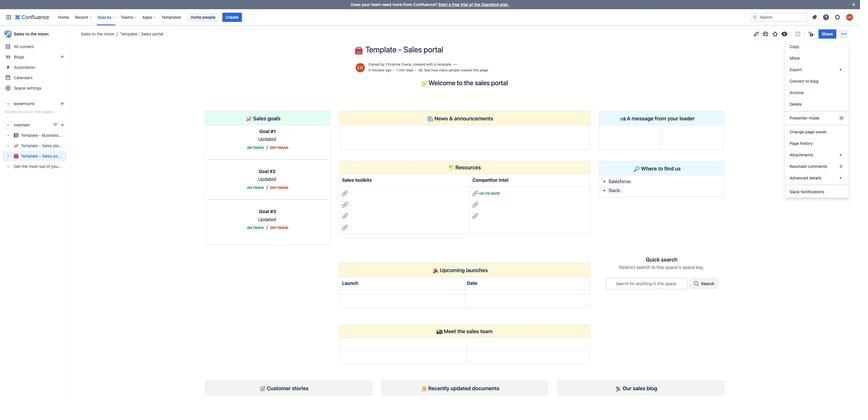Task type: vqa. For each thing, say whether or not it's contained in the screenshot.
do
no



Task type: describe. For each thing, give the bounding box(es) containing it.
goal for goal #1 updated
[[260, 129, 270, 134]]

add shortcut image
[[59, 100, 66, 107]]

see
[[424, 68, 431, 72]]

where
[[641, 166, 657, 172]]

more actions image
[[841, 31, 848, 38]]

export
[[790, 67, 802, 72]]

welcome
[[429, 79, 456, 87]]

sales toolkits
[[342, 178, 372, 183]]

automation
[[14, 65, 35, 70]]

a message from your leader
[[626, 115, 695, 122]]

start
[[439, 2, 448, 7]]

#3
[[270, 209, 276, 214]]

notifications
[[801, 190, 825, 195]]

template for template - sales portal link within the tree
[[21, 154, 38, 159]]

sales up the 'all'
[[14, 31, 24, 36]]

3 / from the top
[[267, 225, 268, 230]]

attachments button
[[786, 150, 849, 161]]

get the most out of your team space
[[14, 164, 82, 169]]

delete
[[790, 102, 802, 107]]

recently
[[429, 386, 450, 392]]

template for template - sales planning link
[[21, 144, 38, 148]]

3 on from the top
[[247, 226, 252, 230]]

share button
[[819, 29, 837, 39]]

template up by
[[366, 45, 397, 54]]

space element
[[0, 25, 82, 397]]

launch
[[342, 281, 359, 286]]

advanced details
[[790, 176, 822, 181]]

archive
[[790, 90, 804, 95]]

our
[[623, 386, 632, 392]]

settings icon image
[[835, 14, 842, 21]]

close image
[[851, 1, 858, 8]]

- down teams dropdown button
[[138, 31, 140, 36]]

- for template - business review link
[[39, 133, 41, 138]]

quick
[[646, 257, 660, 263]]

2 / from the top
[[267, 185, 268, 190]]

1 horizontal spatial template - sales portal link
[[114, 31, 163, 37]]

comments
[[808, 164, 828, 169]]

see how many people viewed this page button
[[419, 68, 489, 73]]

archive button
[[786, 87, 849, 99]]

star image
[[772, 31, 779, 38]]

2 on from the top
[[247, 186, 252, 190]]

goal for goal #3 updated
[[259, 209, 269, 214]]

this down restrict search to this space's space key.
[[658, 282, 664, 287]]

template - sales planning link
[[2, 141, 69, 151]]

history
[[801, 141, 813, 146]]

templates link
[[160, 13, 183, 22]]

upcoming launches
[[439, 267, 488, 274]]

tree inside space element
[[2, 130, 82, 172]]

sales right :chart_with_upwards_trend: icon
[[253, 115, 266, 122]]

shortcuts
[[11, 109, 29, 114]]

our sales blog
[[622, 386, 658, 392]]

this inside space element
[[34, 109, 41, 114]]

magnifying glass image
[[693, 281, 700, 288]]

with a template button
[[427, 62, 452, 67]]

owned by christina overa , created with a template
[[369, 62, 452, 67]]

need
[[382, 2, 392, 7]]

slack notifications link
[[786, 186, 849, 198]]

templates
[[162, 15, 181, 19]]

start a free trial of the standard plan. link
[[439, 2, 510, 7]]

customer stories
[[266, 386, 309, 392]]

spaces
[[98, 15, 112, 19]]

up-
[[480, 192, 486, 196]]

- for template - sales planning link
[[39, 144, 41, 148]]

convert to blog button
[[786, 76, 849, 87]]

anything
[[637, 282, 652, 287]]

no
[[5, 109, 10, 114]]

page
[[790, 141, 800, 146]]

blog for convert to blog
[[811, 79, 819, 84]]

1 off from the top
[[270, 146, 276, 150]]

1 vertical spatial :link: image
[[342, 202, 348, 208]]

mode
[[809, 116, 820, 121]]

space's
[[666, 265, 682, 271]]

:toolbox: image
[[355, 47, 363, 54]]

1 vertical spatial in
[[653, 282, 657, 287]]

notification icon image
[[812, 14, 819, 21]]

- up christina overa link
[[398, 45, 402, 54]]

upcoming
[[440, 267, 465, 274]]

template for template - business review link
[[21, 133, 38, 138]]

create
[[226, 15, 239, 19]]

page history link
[[786, 138, 849, 150]]

calendars
[[14, 75, 33, 80]]

:chart_with_upwards_trend: image
[[246, 116, 252, 122]]

menu containing copy
[[786, 41, 849, 198]]

get
[[14, 164, 21, 169]]

search for search
[[702, 282, 715, 287]]

search button
[[690, 278, 718, 290]]

intel
[[499, 178, 509, 183]]

up-to-date
[[480, 192, 500, 196]]

standard
[[482, 2, 499, 7]]

copy image for recently updated documents
[[499, 385, 506, 392]]

welcome to the sales portal
[[427, 79, 508, 87]]

teams button
[[119, 13, 139, 22]]

2 vertical spatial :link: image
[[342, 214, 348, 219]]

create a page image
[[59, 122, 66, 129]]

1 on from the top
[[247, 146, 252, 150]]

key.
[[697, 265, 705, 271]]

portal inside space element
[[53, 154, 64, 159]]

collapse sidebar image
[[63, 28, 76, 40]]

copy image for our sales blog
[[657, 385, 664, 392]]

this down quick search
[[657, 265, 665, 271]]

sales goals
[[252, 115, 281, 122]]

sales left toolkits
[[342, 178, 354, 183]]

template - business review
[[21, 133, 72, 138]]

stop watching image
[[782, 31, 788, 38]]

to down recent 'popup button'
[[92, 31, 96, 36]]

resolved comments
[[790, 164, 828, 169]]

settings
[[27, 86, 42, 91]]

the down spaces
[[97, 31, 103, 36]]

1
[[397, 68, 398, 72]]

2 on track / off track from the top
[[247, 185, 288, 190]]

to-
[[486, 192, 492, 196]]

shortcuts
[[14, 102, 34, 106]]

copy image for welcome to the sales portal
[[508, 79, 515, 86]]

free
[[452, 2, 460, 7]]

quick summary image
[[795, 31, 802, 38]]

details
[[810, 176, 822, 181]]

0 horizontal spatial from
[[404, 2, 413, 7]]

template - sales planning
[[21, 144, 69, 148]]

0 vertical spatial a
[[449, 2, 451, 7]]

presenter
[[790, 116, 808, 121]]

convert to blog
[[790, 79, 819, 84]]

recently updated documents
[[427, 386, 500, 392]]

search image
[[753, 15, 758, 19]]

template - sales portal inside tree
[[21, 154, 64, 159]]

team inside tree
[[60, 164, 70, 169]]

to down see how many people viewed this page
[[457, 79, 463, 87]]

space inside tree
[[71, 164, 82, 169]]

search for restrict
[[637, 265, 651, 271]]

salesforce:
[[609, 179, 632, 184]]

copy image for sales goals
[[280, 114, 287, 121]]

slack notifications
[[790, 190, 825, 195]]

no restrictions image
[[809, 31, 816, 38]]

trial
[[461, 2, 468, 7]]

where to find us
[[640, 166, 681, 172]]

home
[[58, 15, 69, 19]]

copy image for news & announcements
[[493, 114, 500, 121]]

#2
[[270, 169, 276, 174]]

the inside tree
[[22, 164, 28, 169]]

competitor
[[473, 178, 498, 183]]

all content link
[[2, 42, 67, 52]]

2 vertical spatial team
[[481, 329, 493, 335]]

us
[[675, 166, 681, 172]]

see how many people viewed this page
[[424, 68, 489, 72]]

1 on track / off track from the top
[[247, 145, 288, 150]]

page history
[[790, 141, 813, 146]]

competitor intel
[[473, 178, 509, 183]]

blogs link
[[2, 52, 67, 62]]

create a blog image
[[59, 53, 66, 60]]

search for search for anything in this space
[[617, 282, 629, 287]]

- for template - sales portal link within the tree
[[39, 154, 41, 159]]

by
[[381, 62, 385, 67]]



Task type: locate. For each thing, give the bounding box(es) containing it.
4 minutes ago
[[369, 68, 392, 72]]

0 vertical spatial on track / off track
[[247, 145, 288, 150]]

in inside space element
[[30, 109, 33, 114]]

sales up the ,
[[404, 45, 422, 54]]

ago
[[386, 68, 392, 72]]

0 horizontal spatial moon
[[38, 31, 49, 36]]

sales to the moon link down spaces
[[81, 31, 114, 37]]

goals
[[268, 115, 281, 122]]

template - sales portal link
[[114, 31, 163, 37], [2, 151, 67, 162]]

1 vertical spatial your
[[668, 115, 679, 122]]

goal inside goal #3 updated
[[259, 209, 269, 214]]

delete button
[[786, 99, 849, 110]]

#1
[[271, 129, 276, 134]]

search for anything in this space
[[617, 282, 677, 287]]

from
[[404, 2, 413, 7], [655, 115, 667, 122]]

search for quick
[[662, 257, 678, 263]]

presenter mode
[[790, 116, 820, 121]]

0 horizontal spatial a
[[434, 62, 436, 67]]

2 vertical spatial your
[[51, 164, 59, 169]]

:chart_with_upwards_trend: image
[[246, 116, 252, 122]]

no shortcuts in this space
[[5, 109, 53, 114]]

-
[[138, 31, 140, 36], [398, 45, 402, 54], [39, 133, 41, 138], [39, 144, 41, 148], [39, 154, 41, 159]]

christina overa image
[[356, 63, 365, 72]]

your inside space element
[[51, 164, 59, 169]]

to right "convert"
[[806, 79, 810, 84]]

search up space's
[[662, 257, 678, 263]]

0 vertical spatial off
[[270, 146, 276, 150]]

confluence image
[[15, 14, 49, 21], [15, 14, 49, 21]]

1 vertical spatial off
[[270, 186, 276, 190]]

template - sales portal up overa
[[366, 45, 444, 54]]

of right out
[[46, 164, 50, 169]]

1 horizontal spatial sales to the moon link
[[81, 31, 114, 37]]

1 horizontal spatial search
[[702, 282, 715, 287]]

meet
[[444, 329, 456, 335]]

1 vertical spatial template - sales portal
[[366, 45, 444, 54]]

:pencil: image
[[260, 387, 266, 392]]

global element
[[3, 9, 750, 25]]

moon down spaces popup button
[[104, 31, 114, 36]]

0 vertical spatial in
[[30, 109, 33, 114]]

date
[[467, 281, 478, 286]]

change page owner
[[790, 130, 828, 135]]

home link
[[56, 13, 71, 22]]

blog for our sales blog
[[647, 386, 658, 392]]

moon inside space element
[[38, 31, 49, 36]]

goal left #3
[[259, 209, 269, 214]]

copy image
[[508, 79, 515, 86], [493, 114, 500, 121], [681, 164, 688, 171], [677, 257, 684, 263], [488, 266, 495, 273], [492, 328, 499, 335], [308, 385, 315, 392], [499, 385, 506, 392]]

min
[[399, 68, 405, 72]]

0 horizontal spatial template - sales portal link
[[2, 151, 67, 162]]

template - business review link
[[2, 130, 72, 141]]

for
[[630, 282, 636, 287]]

1 vertical spatial goal
[[259, 169, 269, 174]]

2 vertical spatial on
[[247, 226, 252, 230]]

space
[[42, 109, 53, 114], [71, 164, 82, 169], [683, 265, 695, 271], [666, 282, 677, 287]]

manage page ownership image
[[453, 62, 458, 67]]

updated
[[451, 386, 471, 392]]

blog down the 'export' 'dropdown button' at the top of page
[[811, 79, 819, 84]]

1 horizontal spatial moon
[[104, 31, 114, 36]]

this down shortcuts dropdown button
[[34, 109, 41, 114]]

2 moon from the left
[[104, 31, 114, 36]]

:satellite: image
[[616, 387, 622, 392]]

2 vertical spatial template - sales portal
[[21, 154, 64, 159]]

template down content dropdown button
[[21, 133, 38, 138]]

business
[[42, 133, 59, 138]]

updated down #3
[[258, 217, 276, 222]]

on track / off track down goal #1 updated at the top left
[[247, 145, 288, 150]]

:pencil: image
[[260, 387, 266, 392]]

change view image
[[52, 122, 59, 129]]

this inside button
[[474, 68, 479, 72]]

sales up get the most out of your team space
[[42, 154, 52, 159]]

:tada: image
[[433, 268, 439, 274], [433, 268, 439, 274]]

template - sales portal link inside tree
[[2, 151, 67, 162]]

1 moon from the left
[[38, 31, 49, 36]]

1 vertical spatial template - sales portal link
[[2, 151, 67, 162]]

moon up all content 'link'
[[38, 31, 49, 36]]

0 horizontal spatial team
[[60, 164, 70, 169]]

how
[[432, 68, 438, 72]]

updated for #1
[[258, 137, 276, 142]]

search down quick at the bottom of the page
[[637, 265, 651, 271]]

does your team need more from confluence? start a free trial of the standard plan.
[[351, 2, 510, 7]]

goal #3 updated
[[258, 209, 277, 222]]

all
[[14, 44, 18, 49]]

0 vertical spatial page
[[480, 68, 489, 72]]

to inside button
[[806, 79, 810, 84]]

1 vertical spatial sales
[[467, 329, 479, 335]]

invite
[[191, 15, 201, 19]]

:camera_with_flash: image
[[437, 330, 443, 335]]

sales to the moon link up all content 'link'
[[2, 28, 67, 40]]

updated
[[258, 137, 276, 142], [258, 177, 276, 182], [258, 217, 276, 222]]

track
[[253, 146, 264, 150], [277, 146, 288, 150], [253, 186, 264, 190], [277, 186, 288, 190], [253, 226, 264, 230], [277, 226, 288, 230]]

goal for goal #2 updated
[[259, 169, 269, 174]]

:scroll: image
[[422, 387, 427, 392], [422, 387, 427, 392]]

0 vertical spatial search
[[662, 257, 678, 263]]

to
[[25, 31, 29, 36], [92, 31, 96, 36], [806, 79, 810, 84], [457, 79, 463, 87], [659, 166, 664, 172], [652, 265, 656, 271]]

of
[[469, 2, 473, 7], [46, 164, 50, 169]]

your right does
[[362, 2, 370, 7]]

edit this page image
[[753, 31, 760, 38]]

copy image for where to find us
[[681, 164, 688, 171]]

goal
[[260, 129, 270, 134], [259, 169, 269, 174], [259, 209, 269, 214]]

1 vertical spatial from
[[655, 115, 667, 122]]

- left business
[[39, 133, 41, 138]]

,
[[411, 62, 412, 67]]

on track / off track down goal #3 updated
[[247, 225, 288, 230]]

banner
[[0, 9, 861, 25]]

teams
[[121, 15, 133, 19]]

2 vertical spatial off
[[270, 226, 276, 230]]

0 vertical spatial /
[[267, 145, 268, 150]]

your profile and preferences image
[[847, 14, 854, 21]]

to left find
[[659, 166, 664, 172]]

read
[[406, 68, 413, 72]]

4
[[369, 68, 371, 72]]

search inside search button
[[702, 282, 715, 287]]

from right more
[[404, 2, 413, 7]]

sales down apps
[[141, 31, 151, 36]]

the right "get"
[[22, 164, 28, 169]]

2 vertical spatial goal
[[259, 209, 269, 214]]

0 horizontal spatial in
[[30, 109, 33, 114]]

- down template - business review link
[[39, 144, 41, 148]]

people
[[203, 15, 216, 19], [449, 68, 460, 72]]

:link: image
[[342, 191, 348, 197], [342, 191, 348, 197], [473, 191, 479, 197], [342, 202, 348, 208], [473, 202, 479, 208], [473, 202, 479, 208], [342, 214, 348, 219], [473, 214, 479, 219], [473, 214, 479, 219], [342, 225, 348, 231], [342, 225, 348, 231]]

template
[[437, 62, 452, 67]]

3 on track / off track from the top
[[247, 225, 288, 230]]

in right anything
[[653, 282, 657, 287]]

2 horizontal spatial template - sales portal
[[366, 45, 444, 54]]

0 vertical spatial :link: image
[[473, 191, 479, 197]]

:camera_with_flash: image
[[437, 330, 443, 335]]

1 horizontal spatial search
[[662, 257, 678, 263]]

template - sales portal link up most
[[2, 151, 67, 162]]

1 search from the left
[[617, 282, 629, 287]]

a right with
[[434, 62, 436, 67]]

Search field
[[751, 13, 809, 22]]

template down template - business review link
[[21, 144, 38, 148]]

0 horizontal spatial your
[[51, 164, 59, 169]]

news & announcements
[[434, 115, 494, 122]]

0 vertical spatial goal
[[260, 129, 270, 134]]

0 horizontal spatial template - sales portal
[[21, 154, 64, 159]]

2 vertical spatial updated
[[258, 217, 276, 222]]

on track / off track down goal #2 updated
[[247, 185, 288, 190]]

updated inside goal #2 updated
[[258, 177, 276, 182]]

launches
[[466, 267, 488, 274]]

off down goal #2 updated
[[270, 186, 276, 190]]

0 horizontal spatial people
[[203, 15, 216, 19]]

1 vertical spatial a
[[434, 62, 436, 67]]

sales
[[475, 79, 490, 87], [467, 329, 479, 335], [633, 386, 646, 392]]

1 horizontal spatial blog
[[811, 79, 819, 84]]

0 horizontal spatial page
[[480, 68, 489, 72]]

:toolbox: image
[[355, 47, 363, 54]]

customer
[[267, 386, 291, 392]]

move
[[790, 56, 800, 61]]

of right trial
[[469, 2, 473, 7]]

page left owner
[[806, 130, 815, 135]]

tree containing template - business review
[[2, 130, 82, 172]]

the up all content 'link'
[[30, 31, 37, 36]]

sales to the moon down spaces
[[81, 31, 114, 36]]

change
[[790, 130, 805, 135]]

sales to the moon
[[14, 31, 49, 36], [81, 31, 114, 36]]

to down quick at the bottom of the page
[[652, 265, 656, 271]]

move button
[[786, 53, 849, 64]]

search left for
[[617, 282, 629, 287]]

tree
[[2, 130, 82, 172]]

2 vertical spatial on track / off track
[[247, 225, 288, 230]]

sales to the moon up all content 'link'
[[14, 31, 49, 36]]

0 vertical spatial your
[[362, 2, 370, 7]]

1 vertical spatial blog
[[647, 386, 658, 392]]

1 vertical spatial on track / off track
[[247, 185, 288, 190]]

2 vertical spatial sales
[[633, 386, 646, 392]]

3 off from the top
[[270, 226, 276, 230]]

1 min read
[[397, 68, 413, 72]]

1 horizontal spatial template - sales portal
[[120, 31, 163, 36]]

template down teams dropdown button
[[120, 31, 137, 36]]

goal inside goal #1 updated
[[260, 129, 270, 134]]

people inside invite people button
[[203, 15, 216, 19]]

0 vertical spatial people
[[203, 15, 216, 19]]

slack:
[[609, 188, 621, 193]]

apps button
[[141, 13, 158, 22]]

0 vertical spatial blog
[[811, 79, 819, 84]]

owner
[[816, 130, 828, 135]]

template - sales portal link down apps
[[114, 31, 163, 37]]

0 horizontal spatial blog
[[647, 386, 658, 392]]

sales down the template - business review
[[42, 144, 52, 148]]

copy image for upcoming launches
[[488, 266, 495, 273]]

your right out
[[51, 164, 59, 169]]

this right viewed
[[474, 68, 479, 72]]

template up most
[[21, 154, 38, 159]]

:wave: image
[[422, 81, 427, 87]]

0 vertical spatial updated
[[258, 137, 276, 142]]

in down shortcuts dropdown button
[[30, 109, 33, 114]]

in
[[30, 109, 33, 114], [653, 282, 657, 287]]

appswitcher icon image
[[5, 14, 12, 21]]

/ down goal #1 updated at the top left
[[267, 145, 268, 150]]

1 horizontal spatial in
[[653, 282, 657, 287]]

change page owner button
[[786, 126, 849, 138]]

blog right our at the right bottom of the page
[[647, 386, 658, 392]]

0 horizontal spatial search
[[637, 265, 651, 271]]

menu
[[786, 41, 849, 198]]

2 search from the left
[[702, 282, 715, 287]]

goal inside goal #2 updated
[[259, 169, 269, 174]]

0 horizontal spatial sales to the moon link
[[2, 28, 67, 40]]

a
[[449, 2, 451, 7], [434, 62, 436, 67]]

search right magnifying glass icon
[[702, 282, 715, 287]]

resolved
[[790, 164, 807, 169]]

1 horizontal spatial a
[[449, 2, 451, 7]]

slack
[[790, 190, 800, 195]]

0 vertical spatial template - sales portal
[[120, 31, 163, 36]]

1 vertical spatial of
[[46, 164, 50, 169]]

:mag_right: image
[[634, 166, 640, 172], [634, 166, 640, 172]]

1 horizontal spatial team
[[372, 2, 381, 7]]

goal left the #2
[[259, 169, 269, 174]]

2 horizontal spatial your
[[668, 115, 679, 122]]

template - sales portal up out
[[21, 154, 64, 159]]

1 vertical spatial updated
[[258, 177, 276, 182]]

template - sales portal down apps
[[120, 31, 163, 36]]

the right meet
[[458, 329, 466, 335]]

2 off from the top
[[270, 186, 276, 190]]

space
[[14, 86, 25, 91]]

people down "manage page ownership" icon
[[449, 68, 460, 72]]

copy image for a message from your leader
[[695, 114, 702, 121]]

1 horizontal spatial your
[[362, 2, 370, 7]]

2 updated from the top
[[258, 177, 276, 182]]

meet the sales team
[[443, 329, 493, 335]]

1 vertical spatial page
[[806, 130, 815, 135]]

copy button
[[786, 41, 849, 53]]

0 vertical spatial sales
[[475, 79, 490, 87]]

0 vertical spatial on
[[247, 146, 252, 150]]

planning
[[53, 144, 69, 148]]

people right invite at the left top of the page
[[203, 15, 216, 19]]

:newspaper: image
[[428, 116, 434, 122], [428, 116, 434, 122]]

0 vertical spatial team
[[372, 2, 381, 7]]

find
[[665, 166, 674, 172]]

0 vertical spatial from
[[404, 2, 413, 7]]

updated down #1
[[258, 137, 276, 142]]

r
[[841, 116, 843, 121]]

:wave: image
[[422, 81, 427, 87]]

2 vertical spatial /
[[267, 225, 268, 230]]

:mega: image
[[620, 116, 626, 122], [620, 116, 626, 122]]

1 horizontal spatial of
[[469, 2, 473, 7]]

0 horizontal spatial of
[[46, 164, 50, 169]]

1 horizontal spatial page
[[806, 130, 815, 135]]

content button
[[2, 120, 67, 130]]

1 horizontal spatial sales to the moon
[[81, 31, 114, 36]]

copy image for meet the sales team
[[492, 328, 499, 335]]

all content
[[14, 44, 34, 49]]

goal left #1
[[260, 129, 270, 134]]

overa
[[401, 62, 411, 67]]

1 / from the top
[[267, 145, 268, 150]]

2 sales to the moon from the left
[[81, 31, 114, 36]]

/ down goal #3 updated
[[267, 225, 268, 230]]

:satellite: image
[[616, 387, 622, 392]]

portal
[[152, 31, 163, 36], [424, 45, 444, 54], [491, 79, 508, 87], [53, 154, 64, 159]]

to up content
[[25, 31, 29, 36]]

help icon image
[[823, 14, 830, 21]]

1 vertical spatial search
[[637, 265, 651, 271]]

out
[[39, 164, 45, 169]]

/ down goal #2 updated
[[267, 185, 268, 190]]

your left leader at the right top of the page
[[668, 115, 679, 122]]

copy image for customer stories
[[308, 385, 315, 392]]

:dividers: image
[[449, 165, 454, 171], [449, 165, 454, 171]]

news
[[435, 115, 448, 122]]

updated inside goal #1 updated
[[258, 137, 276, 142]]

1 sales to the moon from the left
[[14, 31, 49, 36]]

1 vertical spatial people
[[449, 68, 460, 72]]

updated down the #2
[[258, 177, 276, 182]]

people inside the see how many people viewed this page button
[[449, 68, 460, 72]]

1 vertical spatial team
[[60, 164, 70, 169]]

- up out
[[39, 154, 41, 159]]

updated inside goal #3 updated
[[258, 217, 276, 222]]

1 updated from the top
[[258, 137, 276, 142]]

1 vertical spatial /
[[267, 185, 268, 190]]

0 vertical spatial template - sales portal link
[[114, 31, 163, 37]]

moon
[[38, 31, 49, 36], [104, 31, 114, 36]]

goal #1 updated
[[258, 129, 277, 142]]

from right message
[[655, 115, 667, 122]]

sales to the moon inside space element
[[14, 31, 49, 36]]

blog inside convert to blog button
[[811, 79, 819, 84]]

updated for #3
[[258, 217, 276, 222]]

copy image for resources
[[481, 164, 488, 171]]

the right trial
[[474, 2, 481, 7]]

0 vertical spatial of
[[469, 2, 473, 7]]

off down goal #1 updated at the top left
[[270, 146, 276, 150]]

sales right collapse sidebar 'image'
[[81, 31, 91, 36]]

updated for #2
[[258, 177, 276, 182]]

to inside space element
[[25, 31, 29, 36]]

3 updated from the top
[[258, 217, 276, 222]]

0 horizontal spatial sales to the moon
[[14, 31, 49, 36]]

0 horizontal spatial search
[[617, 282, 629, 287]]

copy image
[[280, 114, 287, 121], [695, 114, 702, 121], [481, 164, 488, 171], [657, 385, 664, 392]]

1 vertical spatial on
[[247, 186, 252, 190]]

off down goal #3 updated
[[270, 226, 276, 230]]

1 horizontal spatial from
[[655, 115, 667, 122]]

a left free
[[449, 2, 451, 7]]

shortcuts button
[[2, 99, 67, 109]]

quick search
[[646, 257, 678, 263]]

space settings link
[[2, 83, 67, 94]]

review
[[60, 133, 72, 138]]

2 horizontal spatial team
[[481, 329, 493, 335]]

of inside tree
[[46, 164, 50, 169]]

search
[[662, 257, 678, 263], [637, 265, 651, 271]]

1 horizontal spatial people
[[449, 68, 460, 72]]

invite people button
[[188, 13, 219, 22]]

banner containing home
[[0, 9, 861, 25]]

stories
[[292, 386, 309, 392]]

the down viewed
[[464, 79, 474, 87]]

:link: image
[[473, 191, 479, 197], [342, 202, 348, 208], [342, 214, 348, 219]]

page right viewed
[[480, 68, 489, 72]]



